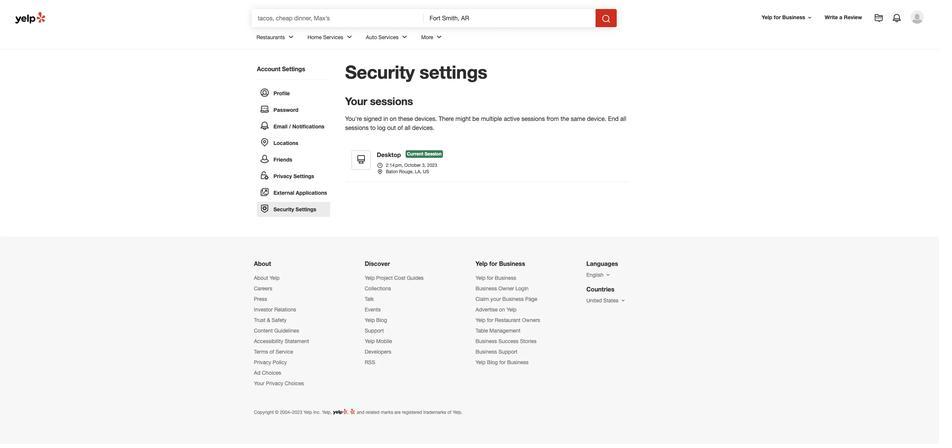 Task type: describe. For each thing, give the bounding box(es) containing it.
settings
[[420, 61, 488, 83]]

yelp for business button
[[759, 11, 816, 24]]

0 vertical spatial devices.
[[415, 115, 437, 122]]

privacy settings
[[274, 173, 314, 180]]

same
[[571, 115, 586, 122]]

yelp blog for business link
[[476, 360, 529, 366]]

review
[[844, 14, 863, 21]]

login
[[516, 286, 529, 292]]

security for security settings
[[345, 61, 415, 83]]

security settings menu item
[[257, 202, 330, 217]]

business success stories link
[[476, 339, 537, 345]]

settings for privacy settings
[[294, 173, 314, 180]]

business owner login link
[[476, 286, 529, 292]]

owner
[[499, 286, 514, 292]]

your sessions
[[345, 95, 413, 108]]

your
[[491, 296, 501, 303]]

support link
[[365, 328, 384, 334]]

16 marker v2 image
[[377, 169, 383, 175]]

business up owner
[[495, 275, 517, 281]]

friends
[[274, 157, 292, 163]]

business support
[[476, 349, 518, 355]]

24 stations v2 image
[[357, 155, 366, 164]]

end
[[608, 115, 619, 122]]

business down table
[[476, 339, 497, 345]]

3,
[[422, 163, 426, 168]]

24 privacy settings v2 image
[[260, 171, 269, 180]]

countries
[[587, 286, 615, 293]]

us
[[423, 170, 429, 175]]

notifications
[[293, 123, 325, 130]]

business up claim
[[476, 286, 497, 292]]

restaurants
[[257, 34, 285, 40]]

service
[[276, 349, 293, 355]]

united states button
[[587, 298, 626, 304]]

you're signed in on these devices. there might be multiple active sessions from the same device. end all sessions to log out of all devices.
[[345, 115, 627, 131]]

0 vertical spatial sessions
[[370, 95, 413, 108]]

0 horizontal spatial all
[[405, 124, 411, 131]]

1 vertical spatial yelp for business
[[476, 260, 525, 267]]

applications
[[296, 190, 327, 196]]

current session
[[407, 151, 442, 157]]

business inside 'button'
[[783, 14, 806, 21]]

copyright © 2004–2023 yelp inc. yelp,
[[254, 410, 332, 416]]

0 vertical spatial choices
[[262, 370, 281, 376]]

1 vertical spatial devices.
[[412, 124, 435, 131]]

1 vertical spatial of
[[270, 349, 274, 355]]

locations
[[274, 140, 299, 146]]

0 vertical spatial support
[[365, 328, 384, 334]]

claim your business page
[[476, 296, 538, 303]]

your privacy choices link
[[254, 381, 304, 387]]

languages
[[587, 260, 619, 267]]

business down owner
[[503, 296, 524, 303]]

restaurants link
[[251, 27, 302, 49]]

search image
[[602, 14, 611, 23]]

christina o. image
[[911, 10, 925, 24]]

about yelp link
[[254, 275, 280, 281]]

content
[[254, 328, 273, 334]]

home services link
[[302, 27, 360, 49]]

and related marks are registered trademarks of yelp.
[[356, 410, 463, 416]]

content guidelines
[[254, 328, 299, 334]]

yelp mobile link
[[365, 339, 392, 345]]

states
[[604, 298, 619, 304]]

events
[[365, 307, 381, 313]]

24 marker v2 image
[[260, 138, 269, 147]]

desktop
[[377, 151, 401, 158]]

management
[[490, 328, 521, 334]]

2:14 pm
[[386, 163, 402, 168]]

log
[[378, 124, 386, 131]]

settings for account settings
[[282, 65, 305, 72]]

1 horizontal spatial choices
[[285, 381, 304, 387]]

24 chevron down v2 image for restaurants
[[287, 33, 296, 42]]

accessibility
[[254, 339, 283, 345]]

safety
[[272, 318, 287, 324]]

24 friends v2 image
[[260, 155, 269, 164]]

1 vertical spatial support
[[499, 349, 518, 355]]

friends link
[[257, 152, 330, 167]]

2 vertical spatial privacy
[[266, 381, 283, 387]]

Near text field
[[430, 14, 590, 22]]

active
[[504, 115, 520, 122]]

owners
[[522, 318, 541, 324]]

talk
[[365, 296, 374, 303]]

advertise on yelp link
[[476, 307, 517, 313]]

english
[[587, 272, 604, 278]]

password link
[[257, 103, 330, 118]]

write a review link
[[822, 11, 866, 24]]

24 chevron down v2 image for home services
[[345, 33, 354, 42]]

accessibility statement
[[254, 339, 309, 345]]

current
[[407, 151, 424, 157]]

email / notifications
[[274, 123, 325, 130]]

24 external applications v2 image
[[260, 188, 269, 197]]

rss
[[365, 360, 375, 366]]

yelp mobile
[[365, 339, 392, 345]]

careers
[[254, 286, 272, 292]]

16 chevron down v2 image
[[620, 298, 626, 304]]

locations link
[[257, 136, 330, 151]]

business up yelp blog for business
[[476, 349, 497, 355]]

yelp for business inside yelp for business 'button'
[[762, 14, 806, 21]]

terms of service link
[[254, 349, 293, 355]]

1 horizontal spatial on
[[499, 307, 505, 313]]

none field near
[[430, 14, 590, 22]]

business success stories
[[476, 339, 537, 345]]

united states
[[587, 298, 619, 304]]

settings for security settings
[[296, 206, 317, 213]]

services for auto services
[[379, 34, 399, 40]]

in
[[384, 115, 388, 122]]

business up yelp for business link
[[499, 260, 525, 267]]

terms of service
[[254, 349, 293, 355]]

privacy policy
[[254, 360, 287, 366]]

signed
[[364, 115, 382, 122]]

0 vertical spatial ,
[[402, 163, 403, 168]]

table management
[[476, 328, 521, 334]]

blog for yelp blog for business
[[487, 360, 498, 366]]

0 vertical spatial all
[[621, 115, 627, 122]]

trust
[[254, 318, 266, 324]]

ad choices
[[254, 370, 281, 376]]

yelp blog for business
[[476, 360, 529, 366]]

press
[[254, 296, 267, 303]]

16 chevron down v2 image for english
[[605, 272, 611, 278]]

ad choices link
[[254, 370, 281, 376]]

press link
[[254, 296, 267, 303]]

yelp burst image
[[350, 409, 356, 415]]

account settings
[[257, 65, 305, 72]]

advertise on yelp
[[476, 307, 517, 313]]

account
[[257, 65, 281, 72]]

trust & safety
[[254, 318, 287, 324]]

marks
[[381, 410, 393, 416]]

restaurant
[[495, 318, 521, 324]]

16 chevron down v2 image for yelp for business
[[807, 15, 813, 21]]

/
[[289, 123, 291, 130]]



Task type: locate. For each thing, give the bounding box(es) containing it.
1 horizontal spatial 16 chevron down v2 image
[[807, 15, 813, 21]]

2 vertical spatial sessions
[[345, 124, 369, 131]]

external applications
[[274, 190, 327, 196]]

on inside you're signed in on these devices. there might be multiple active sessions from the same device. end all sessions to log out of all devices.
[[390, 115, 397, 122]]

24 notifications nav v2 image
[[260, 122, 269, 131]]

1 horizontal spatial support
[[499, 349, 518, 355]]

multiple
[[481, 115, 502, 122]]

privacy down ad choices
[[266, 381, 283, 387]]

investor relations link
[[254, 307, 296, 313]]

business support link
[[476, 349, 518, 355]]

yelp inside yelp for business 'button'
[[762, 14, 773, 21]]

none field find
[[258, 14, 418, 22]]

0 horizontal spatial support
[[365, 328, 384, 334]]

services
[[323, 34, 344, 40], [379, 34, 399, 40]]

device.
[[587, 115, 607, 122]]

mobile
[[376, 339, 392, 345]]

2 none field from the left
[[430, 14, 590, 22]]

profile
[[274, 90, 290, 97]]

2 24 chevron down v2 image from the left
[[345, 33, 354, 42]]

yelp for restaurant owners link
[[476, 318, 541, 324]]

for inside yelp for business 'button'
[[774, 14, 781, 21]]

security settings
[[274, 206, 317, 213]]

1 vertical spatial 16 chevron down v2 image
[[605, 272, 611, 278]]

16 chevron down v2 image inside yelp for business 'button'
[[807, 15, 813, 21]]

external
[[274, 190, 295, 196]]

0 horizontal spatial of
[[270, 349, 274, 355]]

developers link
[[365, 349, 392, 355]]

your for your sessions
[[345, 95, 367, 108]]

for
[[774, 14, 781, 21], [490, 260, 498, 267], [487, 275, 494, 281], [487, 318, 494, 324], [500, 360, 506, 366]]

notifications image
[[893, 14, 902, 23]]

projects image
[[875, 14, 884, 23]]

all right end
[[621, 115, 627, 122]]

1 horizontal spatial blog
[[487, 360, 498, 366]]

a
[[840, 14, 843, 21]]

services left 24 chevron down v2 icon
[[379, 34, 399, 40]]

0 horizontal spatial services
[[323, 34, 344, 40]]

0 vertical spatial settings
[[282, 65, 305, 72]]

ad
[[254, 370, 261, 376]]

1 vertical spatial settings
[[294, 173, 314, 180]]

from
[[547, 115, 559, 122]]

success
[[499, 339, 519, 345]]

1 vertical spatial about
[[254, 275, 268, 281]]

devices. right these
[[415, 115, 437, 122]]

yelp blog link
[[365, 318, 387, 324]]

2004–2023
[[280, 410, 302, 416]]

support down "success" on the right
[[499, 349, 518, 355]]

0 horizontal spatial security
[[274, 206, 294, 213]]

0 vertical spatial blog
[[376, 318, 387, 324]]

1 horizontal spatial none field
[[430, 14, 590, 22]]

investor relations
[[254, 307, 296, 313]]

collections link
[[365, 286, 391, 292]]

about for about yelp
[[254, 275, 268, 281]]

security down external
[[274, 206, 294, 213]]

table
[[476, 328, 488, 334]]

1 vertical spatial sessions
[[522, 115, 545, 122]]

talk link
[[365, 296, 374, 303]]

project
[[376, 275, 393, 281]]

more
[[421, 34, 434, 40]]

the
[[561, 115, 569, 122]]

business owner login
[[476, 286, 529, 292]]

1 vertical spatial choices
[[285, 381, 304, 387]]

security for security settings
[[274, 206, 294, 213]]

united
[[587, 298, 602, 304]]

settings inside menu item
[[296, 206, 317, 213]]

sessions down the you're at the top
[[345, 124, 369, 131]]

0 horizontal spatial choices
[[262, 370, 281, 376]]

registered
[[402, 410, 422, 416]]

might
[[456, 115, 471, 122]]

24 chevron down v2 image right "more"
[[435, 33, 444, 42]]

auto services link
[[360, 27, 415, 49]]

choices down policy
[[285, 381, 304, 387]]

yelp
[[762, 14, 773, 21], [476, 260, 488, 267], [270, 275, 280, 281], [365, 275, 375, 281], [476, 275, 486, 281], [507, 307, 517, 313], [365, 318, 375, 324], [476, 318, 486, 324], [365, 339, 375, 345], [476, 360, 486, 366], [304, 410, 312, 416]]

None field
[[258, 14, 418, 22], [430, 14, 590, 22]]

privacy down friends
[[274, 173, 292, 180]]

24 security settings v2 image
[[260, 205, 269, 214]]

stories
[[520, 339, 537, 345]]

all down these
[[405, 124, 411, 131]]

24 profile v2 image
[[260, 88, 269, 97]]

0 horizontal spatial 16 chevron down v2 image
[[605, 272, 611, 278]]

0 horizontal spatial sessions
[[345, 124, 369, 131]]

0 vertical spatial privacy
[[274, 173, 292, 180]]

services for home services
[[323, 34, 344, 40]]

1 vertical spatial your
[[254, 381, 265, 387]]

0 vertical spatial yelp for business
[[762, 14, 806, 21]]

about
[[254, 260, 271, 267], [254, 275, 268, 281]]

rss link
[[365, 360, 375, 366]]

0 vertical spatial 16 chevron down v2 image
[[807, 15, 813, 21]]

24 chevron down v2 image left auto
[[345, 33, 354, 42]]

0 vertical spatial on
[[390, 115, 397, 122]]

choices down privacy policy
[[262, 370, 281, 376]]

settings down the applications
[[296, 206, 317, 213]]

24 chevron down v2 image right restaurants
[[287, 33, 296, 42]]

sessions left 'from'
[[522, 115, 545, 122]]

privacy for privacy policy
[[254, 360, 271, 366]]

of left yelp.
[[448, 410, 452, 416]]

blog for yelp blog
[[376, 318, 387, 324]]

16 chevron down v2 image inside the english popup button
[[605, 272, 611, 278]]

24 password v2 image
[[260, 105, 269, 114]]

2 vertical spatial of
[[448, 410, 452, 416]]

security settings
[[345, 61, 488, 83]]

16 clock v2 image
[[377, 163, 383, 169]]

advertise
[[476, 307, 498, 313]]

guides
[[407, 275, 424, 281]]

, up rouge,
[[402, 163, 403, 168]]

privacy inside account settings menu
[[274, 173, 292, 180]]

policy
[[273, 360, 287, 366]]

sessions up in
[[370, 95, 413, 108]]

yelp for business
[[762, 14, 806, 21], [476, 260, 525, 267], [476, 275, 517, 281]]

blog
[[376, 318, 387, 324], [487, 360, 498, 366]]

24 chevron down v2 image for more
[[435, 33, 444, 42]]

events link
[[365, 307, 381, 313]]

0 vertical spatial security
[[345, 61, 415, 83]]

your up the you're at the top
[[345, 95, 367, 108]]

1 horizontal spatial security
[[345, 61, 415, 83]]

business categories element
[[251, 27, 925, 49]]

1 vertical spatial all
[[405, 124, 411, 131]]

24 chevron down v2 image
[[287, 33, 296, 42], [345, 33, 354, 42], [435, 33, 444, 42]]

2 horizontal spatial sessions
[[522, 115, 545, 122]]

1 horizontal spatial ,
[[402, 163, 403, 168]]

security up your sessions
[[345, 61, 415, 83]]

16 chevron down v2 image down languages
[[605, 272, 611, 278]]

password
[[274, 107, 299, 113]]

1 horizontal spatial all
[[621, 115, 627, 122]]

1 horizontal spatial your
[[345, 95, 367, 108]]

2 about from the top
[[254, 275, 268, 281]]

session
[[425, 151, 442, 157]]

yelp logo image
[[333, 409, 348, 416]]

devices. down these
[[412, 124, 435, 131]]

, left and at the left bottom of page
[[348, 410, 350, 416]]

1 vertical spatial on
[[499, 307, 505, 313]]

0 horizontal spatial your
[[254, 381, 265, 387]]

business left write
[[783, 14, 806, 21]]

16 chevron down v2 image
[[807, 15, 813, 21], [605, 272, 611, 278]]

0 vertical spatial of
[[398, 124, 403, 131]]

english button
[[587, 272, 611, 278]]

support down yelp blog link
[[365, 328, 384, 334]]

collections
[[365, 286, 391, 292]]

your down the ad
[[254, 381, 265, 387]]

settings up external applications
[[294, 173, 314, 180]]

yelp blog
[[365, 318, 387, 324]]

security inside menu item
[[274, 206, 294, 213]]

baton
[[386, 170, 398, 175]]

of inside you're signed in on these devices. there might be multiple active sessions from the same device. end all sessions to log out of all devices.
[[398, 124, 403, 131]]

email / notifications link
[[257, 119, 330, 134]]

24 chevron down v2 image
[[400, 33, 409, 42]]

1 about from the top
[[254, 260, 271, 267]]

16 chevron down v2 image left write
[[807, 15, 813, 21]]

0 horizontal spatial 24 chevron down v2 image
[[287, 33, 296, 42]]

0 horizontal spatial on
[[390, 115, 397, 122]]

24 chevron down v2 image inside restaurants link
[[287, 33, 296, 42]]

1 horizontal spatial of
[[398, 124, 403, 131]]

1 none field from the left
[[258, 14, 418, 22]]

privacy down terms
[[254, 360, 271, 366]]

yelp.
[[453, 410, 463, 416]]

services right the home
[[323, 34, 344, 40]]

about for about
[[254, 260, 271, 267]]

la,
[[415, 170, 422, 175]]

2 vertical spatial settings
[[296, 206, 317, 213]]

1 services from the left
[[323, 34, 344, 40]]

1 horizontal spatial sessions
[[370, 95, 413, 108]]

0 horizontal spatial blog
[[376, 318, 387, 324]]

your for your privacy choices
[[254, 381, 265, 387]]

,
[[402, 163, 403, 168], [348, 410, 350, 416]]

2 vertical spatial yelp for business
[[476, 275, 517, 281]]

1 vertical spatial blog
[[487, 360, 498, 366]]

blog down "business support" link
[[487, 360, 498, 366]]

about up careers in the bottom left of the page
[[254, 275, 268, 281]]

2023
[[427, 163, 437, 168]]

about up "about yelp"
[[254, 260, 271, 267]]

home
[[308, 34, 322, 40]]

on down 'claim your business page' link
[[499, 307, 505, 313]]

None search field
[[252, 9, 618, 27]]

developers
[[365, 349, 392, 355]]

2 services from the left
[[379, 34, 399, 40]]

blog up support link
[[376, 318, 387, 324]]

on right in
[[390, 115, 397, 122]]

24 chevron down v2 image inside more link
[[435, 33, 444, 42]]

0 horizontal spatial ,
[[348, 410, 350, 416]]

Find text field
[[258, 14, 418, 22]]

and
[[357, 410, 365, 416]]

devices.
[[415, 115, 437, 122], [412, 124, 435, 131]]

0 horizontal spatial none field
[[258, 14, 418, 22]]

your
[[345, 95, 367, 108], [254, 381, 265, 387]]

1 vertical spatial privacy
[[254, 360, 271, 366]]

3 24 chevron down v2 image from the left
[[435, 33, 444, 42]]

24 chevron down v2 image inside home services link
[[345, 33, 354, 42]]

business down "success" on the right
[[507, 360, 529, 366]]

user actions element
[[756, 9, 935, 56]]

security
[[345, 61, 415, 83], [274, 206, 294, 213]]

of up privacy policy
[[270, 349, 274, 355]]

2 horizontal spatial 24 chevron down v2 image
[[435, 33, 444, 42]]

of right out
[[398, 124, 403, 131]]

1 vertical spatial security
[[274, 206, 294, 213]]

email
[[274, 123, 288, 130]]

1 horizontal spatial services
[[379, 34, 399, 40]]

1 horizontal spatial 24 chevron down v2 image
[[345, 33, 354, 42]]

security settings link
[[257, 202, 330, 217]]

table management link
[[476, 328, 521, 334]]

auto
[[366, 34, 377, 40]]

claim
[[476, 296, 489, 303]]

2 horizontal spatial of
[[448, 410, 452, 416]]

privacy for privacy settings
[[274, 173, 292, 180]]

yelp project cost guides link
[[365, 275, 424, 281]]

1 vertical spatial ,
[[348, 410, 350, 416]]

auto services
[[366, 34, 399, 40]]

account settings menu
[[257, 86, 330, 217]]

0 vertical spatial your
[[345, 95, 367, 108]]

on
[[390, 115, 397, 122], [499, 307, 505, 313]]

settings up the profile link
[[282, 65, 305, 72]]

write
[[825, 14, 838, 21]]

1 24 chevron down v2 image from the left
[[287, 33, 296, 42]]

to
[[371, 124, 376, 131]]

page
[[526, 296, 538, 303]]

sessions
[[370, 95, 413, 108], [522, 115, 545, 122], [345, 124, 369, 131]]

0 vertical spatial about
[[254, 260, 271, 267]]



Task type: vqa. For each thing, say whether or not it's contained in the screenshot.
accounts
no



